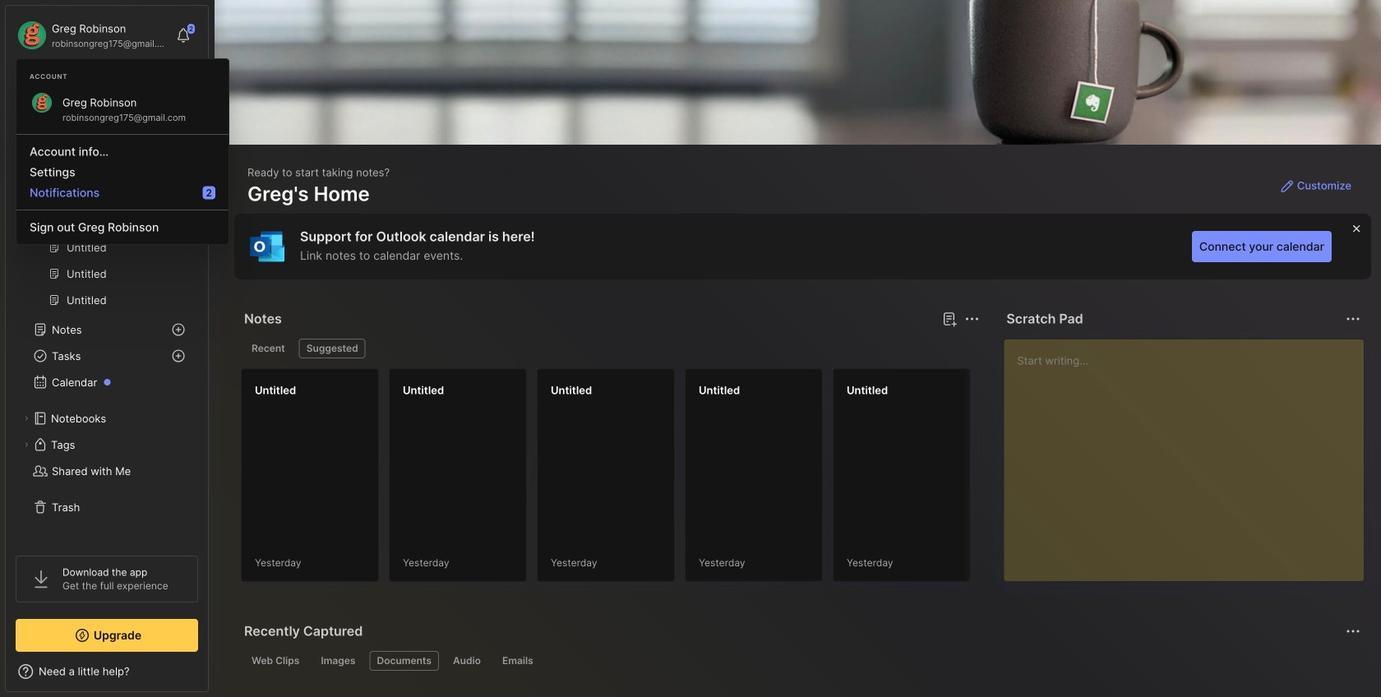 Task type: vqa. For each thing, say whether or not it's contained in the screenshot.
Start writing… text field
yes



Task type: locate. For each thing, give the bounding box(es) containing it.
Account field
[[16, 19, 168, 52]]

More actions field
[[961, 308, 984, 331], [1342, 308, 1365, 331], [1342, 620, 1365, 643]]

2 tab list from the top
[[244, 651, 1359, 671]]

dropdown list menu
[[16, 127, 229, 238]]

tree
[[6, 33, 208, 541]]

1 vertical spatial tab list
[[244, 651, 1359, 671]]

0 horizontal spatial more actions image
[[962, 309, 982, 329]]

row group
[[241, 368, 1382, 592]]

0 vertical spatial tab list
[[244, 339, 977, 359]]

tab list
[[244, 339, 977, 359], [244, 651, 1359, 671]]

2 more actions image from the left
[[1344, 309, 1364, 329]]

1 more actions image from the left
[[962, 309, 982, 329]]

main element
[[0, 0, 214, 697]]

None search field
[[45, 81, 176, 101]]

1 horizontal spatial more actions image
[[1344, 309, 1364, 329]]

group
[[16, 59, 197, 323]]

more actions image
[[962, 309, 982, 329], [1344, 309, 1364, 329]]

Search text field
[[45, 84, 176, 100]]

tab
[[244, 339, 293, 359], [299, 339, 366, 359], [244, 651, 307, 671], [314, 651, 363, 671], [370, 651, 439, 671], [446, 651, 488, 671], [495, 651, 541, 671]]

tree inside main element
[[6, 33, 208, 541]]



Task type: describe. For each thing, give the bounding box(es) containing it.
none search field inside main element
[[45, 81, 176, 101]]

group inside main element
[[16, 59, 197, 323]]

WHAT'S NEW field
[[6, 659, 208, 685]]

expand tags image
[[21, 440, 31, 450]]

expand notebooks image
[[21, 414, 31, 424]]

Start writing… text field
[[1018, 340, 1364, 568]]

1 tab list from the top
[[244, 339, 977, 359]]

click to collapse image
[[208, 667, 220, 687]]



